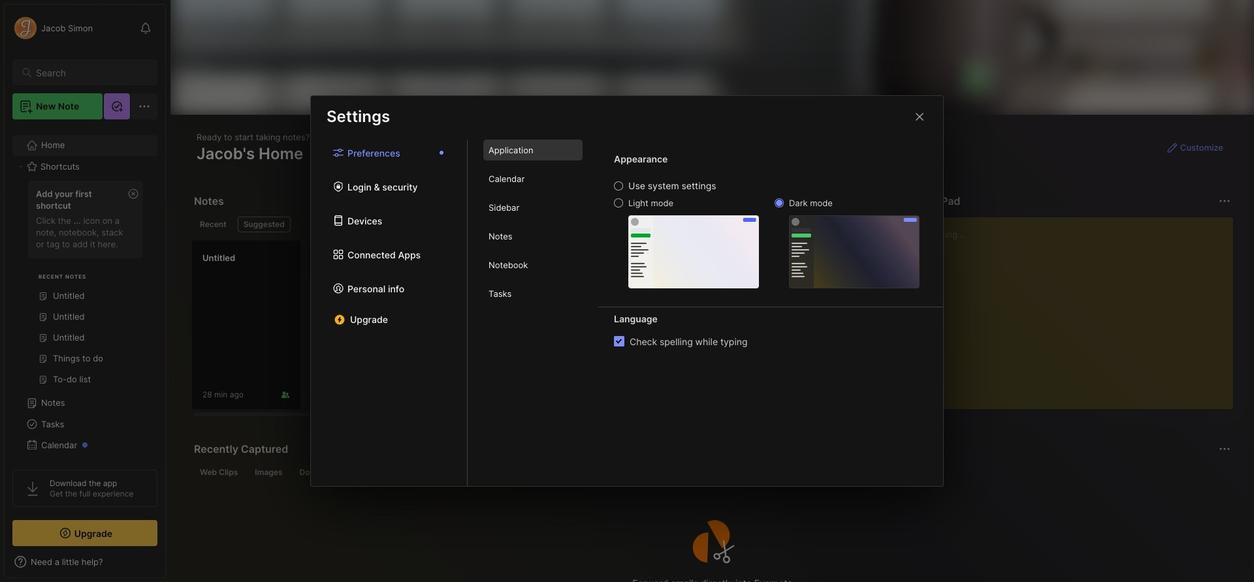 Task type: vqa. For each thing, say whether or not it's contained in the screenshot.
the "Start writing…" TEXT FIELD
yes



Task type: describe. For each thing, give the bounding box(es) containing it.
Start writing… text field
[[908, 218, 1233, 399]]

main element
[[0, 0, 170, 583]]

group inside main element
[[12, 177, 150, 399]]



Task type: locate. For each thing, give the bounding box(es) containing it.
tab
[[484, 140, 583, 161], [484, 169, 583, 190], [484, 198, 583, 219], [194, 217, 232, 233], [238, 217, 291, 233], [484, 226, 583, 247], [484, 255, 583, 276], [484, 284, 583, 305], [194, 465, 244, 481], [249, 465, 289, 481], [294, 465, 349, 481], [393, 465, 430, 481]]

none search field inside main element
[[36, 65, 146, 80]]

group
[[12, 177, 150, 399]]

row group
[[191, 240, 1015, 418]]

Search text field
[[36, 67, 146, 79]]

None radio
[[614, 182, 623, 191]]

None search field
[[36, 65, 146, 80]]

tree inside main element
[[5, 127, 165, 555]]

option group
[[614, 181, 920, 289]]

None radio
[[614, 199, 623, 208], [775, 199, 784, 208], [614, 199, 623, 208], [775, 199, 784, 208]]

close image
[[912, 109, 928, 125]]

None checkbox
[[614, 337, 625, 347]]

tab list
[[311, 140, 468, 487], [468, 140, 599, 487], [194, 217, 876, 233], [194, 465, 1229, 481]]

tree
[[5, 127, 165, 555]]



